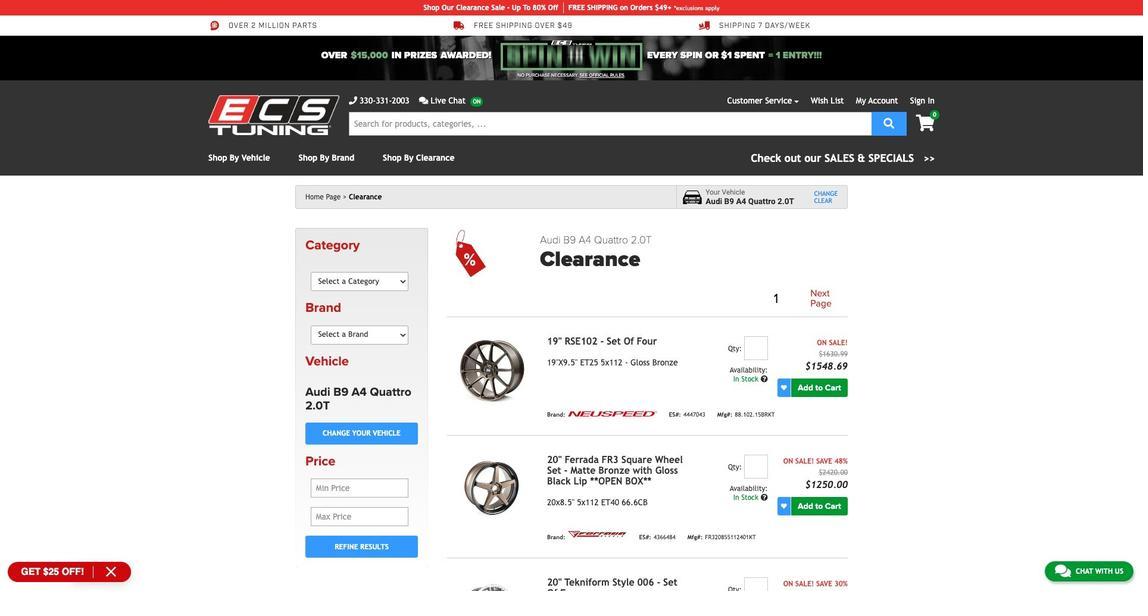 Task type: locate. For each thing, give the bounding box(es) containing it.
shopping cart image
[[916, 115, 935, 132]]

comments image
[[419, 96, 428, 105], [1055, 564, 1071, 578]]

phone image
[[349, 96, 357, 105]]

add to wish list image
[[781, 385, 787, 391]]

question circle image
[[761, 376, 768, 383]]

neuspeed - corporate logo image
[[568, 411, 657, 417]]

question circle image
[[761, 494, 768, 501]]

None number field
[[744, 336, 768, 360], [744, 455, 768, 479], [744, 578, 768, 591], [744, 336, 768, 360], [744, 455, 768, 479], [744, 578, 768, 591]]

0 horizontal spatial comments image
[[419, 96, 428, 105]]

es#4624063 - 006-12kt1 - 20" tekniform style 006 - set of four - 20"x9" et30 5x112 - hyper silver - tekniform - audi bmw mini image
[[447, 578, 538, 591]]

Max Price number field
[[311, 507, 409, 526]]

1 horizontal spatial comments image
[[1055, 564, 1071, 578]]

0 vertical spatial comments image
[[419, 96, 428, 105]]

Search text field
[[349, 112, 872, 136]]



Task type: vqa. For each thing, say whether or not it's contained in the screenshot.
Add to Wish List image
yes



Task type: describe. For each thing, give the bounding box(es) containing it.
es#4366484 - fr320855112401kt - 20" ferrada fr3 square wheel set -  matte bronze with gloss black lip **open box** - 20x8.5" 5x112 et40 66.6cb - ferrada wheels - audi bmw volkswagen image
[[447, 455, 538, 523]]

Min Price number field
[[311, 479, 409, 498]]

1 vertical spatial comments image
[[1055, 564, 1071, 578]]

ferrada wheels - corporate logo image
[[568, 530, 627, 539]]

add to wish list image
[[781, 503, 787, 509]]

ecs tuning image
[[208, 95, 339, 135]]

es#4447043 - 88.102.15brkt - 19" rse102 - set of four - 19"x9.5" et25 5x112 - gloss bronze - neuspeed - audi image
[[447, 336, 538, 404]]

ecs tuning 'spin to win' contest logo image
[[501, 40, 643, 70]]

paginated product list navigation navigation
[[540, 286, 848, 312]]

search image
[[884, 118, 895, 128]]



